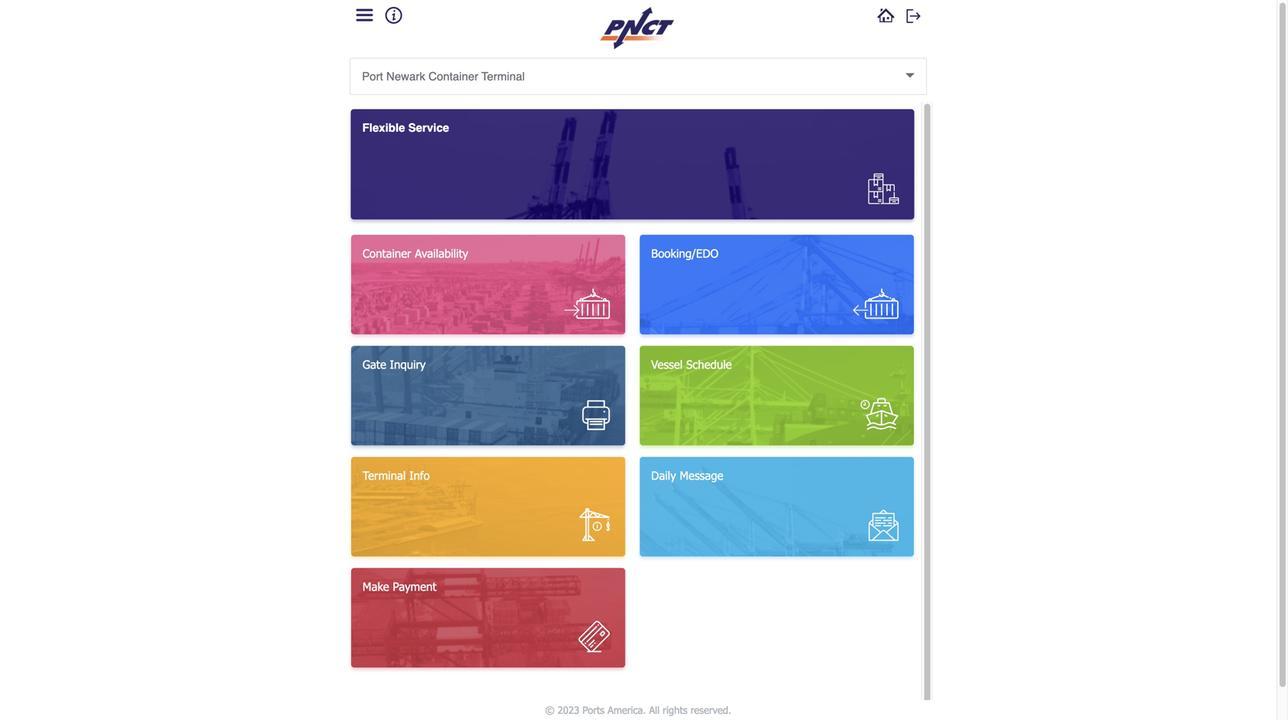 Task type: vqa. For each thing, say whether or not it's contained in the screenshot.
Booking/EDO banner
no



Task type: describe. For each thing, give the bounding box(es) containing it.
terminal inside banner
[[482, 70, 525, 83]]

vessel schedule link
[[640, 346, 914, 446]]

info
[[409, 469, 430, 483]]

vessel schedule
[[651, 358, 732, 372]]

main content containing container availability
[[344, 102, 922, 721]]

daily message
[[651, 469, 724, 483]]

reserved.
[[691, 705, 732, 717]]

ports
[[583, 705, 605, 717]]

©
[[545, 705, 555, 717]]

terminal info link
[[351, 457, 626, 557]]

flexible service
[[362, 121, 449, 135]]

container inside "link"
[[363, 247, 411, 260]]

flexible service button
[[351, 109, 915, 220]]

newark
[[386, 70, 425, 83]]

port newark container terminal banner
[[344, 0, 933, 95]]

make
[[363, 580, 389, 594]]

schedule
[[686, 358, 732, 372]]

rights
[[663, 705, 688, 717]]

container inside banner
[[429, 70, 479, 83]]

gate inquiry
[[363, 358, 426, 372]]

america.
[[608, 705, 646, 717]]

© 2023 ports america. all rights reserved. footer
[[339, 701, 938, 721]]

all
[[649, 705, 660, 717]]

1 vertical spatial terminal
[[363, 469, 406, 483]]

daily message link
[[640, 457, 914, 557]]

port
[[362, 70, 383, 83]]

availability
[[415, 247, 468, 260]]



Task type: locate. For each thing, give the bounding box(es) containing it.
payment
[[393, 580, 437, 594]]

container left availability
[[363, 247, 411, 260]]

gate inquiry link
[[351, 346, 626, 446]]

service
[[408, 121, 449, 135]]

make payment
[[363, 580, 437, 594]]

booking/edo link
[[640, 235, 914, 335]]

2023
[[558, 705, 580, 717]]

daily
[[651, 469, 676, 483]]

container right newark at the top left
[[429, 70, 479, 83]]

0 vertical spatial terminal
[[482, 70, 525, 83]]

message
[[680, 469, 724, 483]]

container availability link
[[351, 235, 626, 335]]

1 horizontal spatial container
[[429, 70, 479, 83]]

terminal
[[482, 70, 525, 83], [363, 469, 406, 483]]

1 vertical spatial container
[[363, 247, 411, 260]]

0 horizontal spatial container
[[363, 247, 411, 260]]

inquiry
[[390, 358, 426, 372]]

0 vertical spatial container
[[429, 70, 479, 83]]

container
[[429, 70, 479, 83], [363, 247, 411, 260]]

© 2023 ports america. all rights reserved.
[[545, 705, 732, 717]]

1 horizontal spatial terminal
[[482, 70, 525, 83]]

vessel
[[651, 358, 683, 372]]

gate
[[363, 358, 386, 372]]

port america logo image
[[600, 0, 677, 49]]

flexible
[[362, 121, 405, 135]]

make payment link
[[351, 569, 626, 668]]

main content
[[344, 102, 922, 721]]

container availability
[[363, 247, 468, 260]]

port newark container terminal
[[362, 70, 525, 83]]

terminal info
[[363, 469, 430, 483]]

booking/edo
[[651, 247, 719, 260]]

0 horizontal spatial terminal
[[363, 469, 406, 483]]



